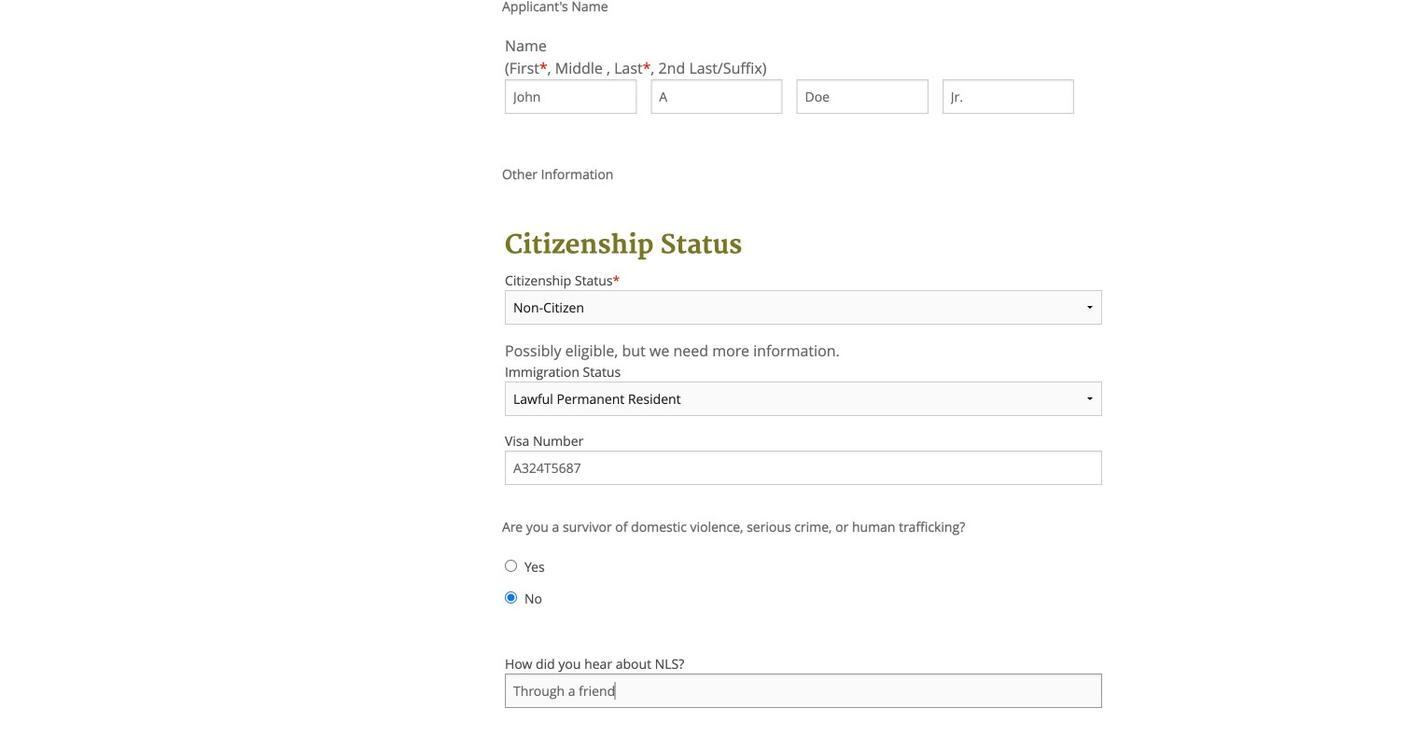 Task type: describe. For each thing, give the bounding box(es) containing it.
Middle text field
[[651, 80, 783, 114]]

Suffix text field
[[943, 80, 1075, 114]]



Task type: locate. For each thing, give the bounding box(es) containing it.
None radio
[[505, 592, 517, 604]]

None radio
[[505, 560, 517, 573]]

First* text field
[[505, 80, 637, 114]]

Last* text field
[[797, 80, 929, 114]]

None text field
[[505, 674, 1103, 709]]

None text field
[[505, 451, 1103, 486]]



Task type: vqa. For each thing, say whether or not it's contained in the screenshot.
'date field'
no



